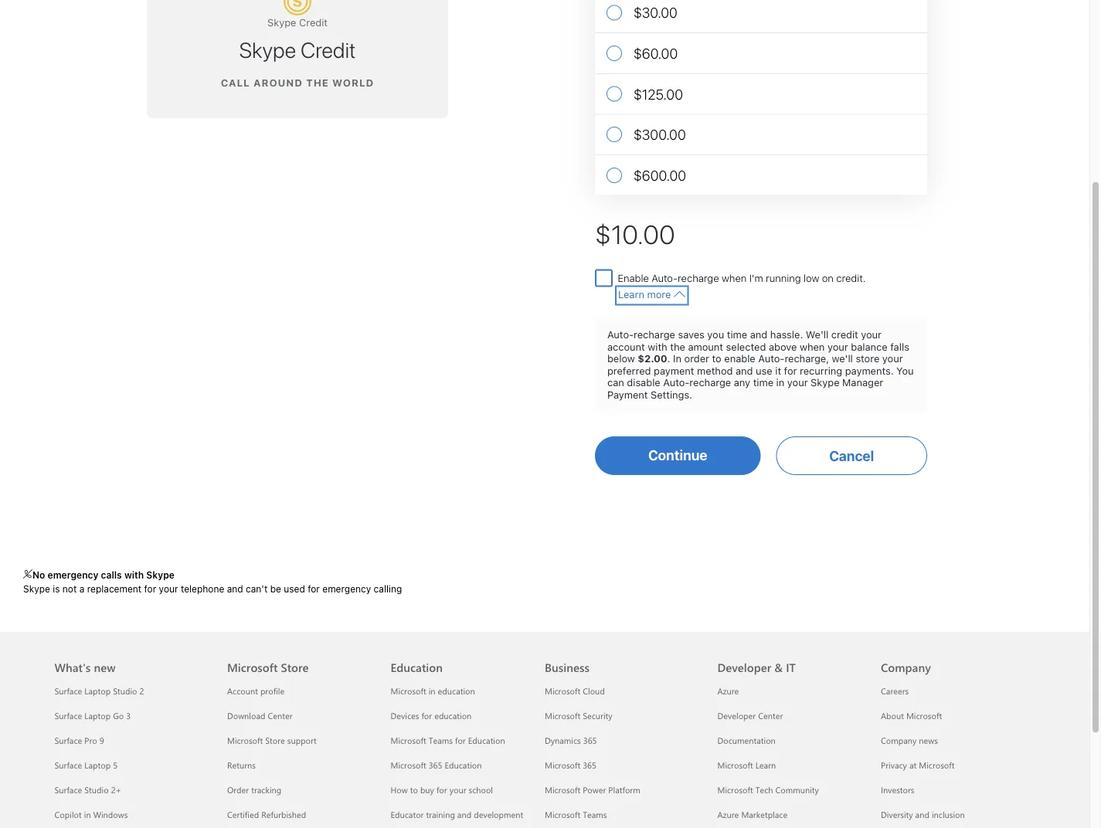 Task type: describe. For each thing, give the bounding box(es) containing it.
1 vertical spatial emergency
[[323, 584, 371, 595]]

company news link
[[881, 735, 938, 746]]

the inside auto-recharge saves you time and hassle. we'll credit your account with the amount selected above when your balance falls below
[[670, 341, 685, 352]]

diversity and inclusion
[[881, 809, 965, 820]]

credit.
[[837, 272, 866, 284]]

about microsoft link
[[881, 710, 942, 721]]

around
[[254, 77, 303, 88]]

inclusion
[[932, 809, 965, 820]]

download center
[[227, 710, 293, 721]]

microsoft for microsoft cloud
[[545, 685, 581, 697]]

settings.
[[651, 389, 692, 401]]

training
[[426, 809, 455, 820]]

and inside . in order to enable auto-recharge, we'll store your preferred payment method and use it for recurring payments. you can disable auto-recharge any time in your skype manager payment settings.
[[736, 365, 753, 377]]

used
[[284, 584, 305, 595]]

credit
[[832, 329, 859, 340]]

any
[[734, 377, 751, 389]]

$125.00 radio
[[595, 74, 928, 115]]

low
[[804, 272, 820, 284]]

in for microsoft in education
[[429, 685, 436, 697]]

at
[[910, 759, 917, 771]]

365 down security
[[583, 735, 597, 746]]

your down recharge,
[[788, 377, 808, 389]]

2
[[140, 685, 144, 697]]

developer & it
[[718, 660, 796, 675]]

careers
[[881, 685, 909, 697]]

center for developer
[[758, 710, 783, 721]]

on
[[822, 272, 834, 284]]

microsoft teams link
[[545, 809, 607, 820]]

$125.00
[[634, 86, 683, 102]]

replacement
[[87, 584, 142, 595]]

more
[[647, 289, 671, 300]]

hassle.
[[771, 329, 803, 340]]

1 vertical spatial with
[[124, 570, 144, 580]]

$600.00 radio
[[595, 155, 928, 195]]

company for company
[[881, 660, 931, 675]]

recurring
[[800, 365, 843, 377]]

education for microsoft in education
[[438, 685, 475, 697]]

you
[[708, 329, 724, 340]]

power
[[583, 784, 606, 796]]

education inside "heading"
[[391, 660, 443, 675]]

0 vertical spatial skype credit
[[267, 17, 328, 28]]

for right devices
[[422, 710, 432, 721]]

what's new heading
[[54, 632, 209, 679]]

above
[[769, 341, 797, 352]]

surface pro 9 link
[[54, 735, 104, 746]]

account profile link
[[227, 685, 285, 697]]

account profile
[[227, 685, 285, 697]]

microsoft cloud
[[545, 685, 605, 697]]

microsoft for microsoft power platform
[[545, 784, 581, 796]]

devices for education link
[[391, 710, 472, 721]]

azure for azure marketplace
[[718, 809, 739, 820]]

diversity
[[881, 809, 913, 820]]

business
[[545, 660, 590, 675]]

returns link
[[227, 759, 256, 771]]

what's
[[54, 660, 91, 675]]

refurbished
[[261, 809, 306, 820]]

auto- down payment
[[663, 377, 690, 389]]

surface laptop 5
[[54, 759, 118, 771]]

is
[[53, 584, 60, 595]]

store
[[856, 353, 880, 364]]

company heading
[[881, 632, 1026, 679]]

microsoft power platform link
[[545, 784, 641, 796]]

footer resource links element
[[0, 632, 1090, 829]]

your left telephone
[[159, 584, 178, 595]]

surface pro 9
[[54, 735, 104, 746]]

security
[[583, 710, 613, 721]]

enable
[[724, 353, 756, 364]]

microsoft 365 link
[[545, 759, 597, 771]]

$300.00 radio
[[595, 115, 928, 155]]

developer for developer center
[[718, 710, 756, 721]]

for inside . in order to enable auto-recharge, we'll store your preferred payment method and use it for recurring payments. you can disable auto-recharge any time in your skype manager payment settings.
[[784, 365, 797, 377]]

continue button
[[595, 437, 761, 475]]

certified refurbished link
[[227, 809, 306, 820]]

microsoft in education link
[[391, 685, 475, 697]]

pro
[[84, 735, 97, 746]]

for right replacement
[[144, 584, 156, 595]]

order
[[684, 353, 710, 364]]

surface laptop go 3 link
[[54, 710, 131, 721]]

0 horizontal spatial emergency
[[48, 570, 98, 580]]

option group containing $30.00
[[595, 0, 928, 195]]

cancel button
[[776, 437, 928, 475]]

i'm
[[750, 272, 763, 284]]

devices for education
[[391, 710, 472, 721]]

microsoft learn
[[718, 759, 776, 771]]

how to buy for your school link
[[391, 784, 493, 796]]

azure for azure link
[[718, 685, 739, 697]]

developer center link
[[718, 710, 783, 721]]

laptop for studio
[[84, 685, 111, 697]]

microsoft store
[[227, 660, 309, 675]]

about microsoft
[[881, 710, 942, 721]]

auto- up it at the top of the page
[[759, 353, 785, 364]]

school
[[469, 784, 493, 796]]

download center link
[[227, 710, 293, 721]]

9
[[99, 735, 104, 746]]

to inside . in order to enable auto-recharge, we'll store your preferred payment method and use it for recurring payments. you can disable auto-recharge any time in your skype manager payment settings.
[[712, 353, 722, 364]]

time inside auto-recharge saves you time and hassle. we'll credit your account with the amount selected above when your balance falls below
[[727, 329, 748, 340]]

order
[[227, 784, 249, 796]]

laptop for go
[[84, 710, 111, 721]]

2 vertical spatial education
[[445, 759, 482, 771]]

company news
[[881, 735, 938, 746]]

use
[[756, 365, 773, 377]]

marketplace
[[742, 809, 788, 820]]

investors
[[881, 784, 915, 796]]

and right the diversity
[[916, 809, 930, 820]]

azure marketplace
[[718, 809, 788, 820]]

it
[[775, 365, 781, 377]]

you
[[897, 365, 914, 377]]

amount
[[688, 341, 723, 352]]

0 vertical spatial the
[[306, 77, 329, 88]]

developer & it heading
[[718, 632, 863, 679]]

skype inside . in order to enable auto-recharge, we'll store your preferred payment method and use it for recurring payments. you can disable auto-recharge any time in your skype manager payment settings.
[[811, 377, 840, 389]]

microsoft in education
[[391, 685, 475, 697]]

surface laptop 5 link
[[54, 759, 118, 771]]

and right training
[[457, 809, 472, 820]]

selected
[[726, 341, 766, 352]]

1 vertical spatial education
[[468, 735, 505, 746]]

tech
[[756, 784, 773, 796]]

0 horizontal spatial when
[[722, 272, 747, 284]]

and left the can't
[[227, 584, 243, 595]]

microsoft for microsoft teams
[[545, 809, 581, 820]]

your up balance
[[861, 329, 882, 340]]

privacy at microsoft
[[881, 759, 955, 771]]

what's new
[[54, 660, 116, 675]]

calls
[[101, 570, 122, 580]]

new
[[94, 660, 116, 675]]

$30.00 radio
[[595, 0, 928, 33]]

order tracking
[[227, 784, 282, 796]]



Task type: locate. For each thing, give the bounding box(es) containing it.
azure left marketplace
[[718, 809, 739, 820]]

emergency left calling on the bottom of the page
[[323, 584, 371, 595]]

copilot
[[54, 809, 82, 820]]

2 vertical spatial recharge
[[690, 377, 731, 389]]

0 horizontal spatial in
[[84, 809, 91, 820]]

1 vertical spatial time
[[753, 377, 774, 389]]

education
[[391, 660, 443, 675], [468, 735, 505, 746], [445, 759, 482, 771]]

0 vertical spatial developer
[[718, 660, 772, 675]]

1 vertical spatial education
[[434, 710, 472, 721]]

in right copilot
[[84, 809, 91, 820]]

0 vertical spatial studio
[[113, 685, 137, 697]]

surface for surface pro 9
[[54, 735, 82, 746]]

teams
[[429, 735, 453, 746], [583, 809, 607, 820]]

0 horizontal spatial the
[[306, 77, 329, 88]]

azure
[[718, 685, 739, 697], [718, 809, 739, 820]]

company inside heading
[[881, 660, 931, 675]]

microsoft for microsoft learn
[[718, 759, 753, 771]]

below
[[608, 353, 635, 364]]

store for microsoft store
[[281, 660, 309, 675]]

microsoft 365 education
[[391, 759, 482, 771]]

1 horizontal spatial with
[[648, 341, 668, 352]]

microsoft teams for education
[[391, 735, 505, 746]]

about
[[881, 710, 904, 721]]

auto- inside auto-recharge saves you time and hassle. we'll credit your account with the amount selected above when your balance falls below
[[608, 329, 634, 340]]

$30.00
[[634, 4, 678, 21]]

it
[[786, 660, 796, 675]]

microsoft for microsoft teams for education
[[391, 735, 426, 746]]

microsoft up devices
[[391, 685, 426, 697]]

microsoft for microsoft in education
[[391, 685, 426, 697]]

your up we'll
[[828, 341, 848, 352]]

certified
[[227, 809, 259, 820]]

with right calls
[[124, 570, 144, 580]]

developer down azure link
[[718, 710, 756, 721]]

2 horizontal spatial in
[[777, 377, 785, 389]]

recharge inside auto-recharge saves you time and hassle. we'll credit your account with the amount selected above when your balance falls below
[[634, 329, 675, 340]]

in for copilot in windows
[[84, 809, 91, 820]]

no
[[32, 570, 45, 580]]

microsoft security
[[545, 710, 613, 721]]

skype credit
[[267, 17, 328, 28], [239, 37, 356, 62]]

balance
[[851, 341, 888, 352]]

your inside footer resource links element
[[450, 784, 466, 796]]

1 vertical spatial skype credit
[[239, 37, 356, 62]]

microsoft for microsoft tech community
[[718, 784, 753, 796]]

credit up 'call around the world'
[[299, 17, 328, 28]]

1 horizontal spatial to
[[712, 353, 722, 364]]

1 vertical spatial in
[[429, 685, 436, 697]]

microsoft for microsoft store
[[227, 660, 278, 675]]

for up microsoft 365 education link
[[455, 735, 466, 746]]

teams up microsoft 365 education link
[[429, 735, 453, 746]]

0 vertical spatial with
[[648, 341, 668, 352]]

azure marketplace link
[[718, 809, 788, 820]]

microsoft down download
[[227, 735, 263, 746]]

with up "$2.00"
[[648, 341, 668, 352]]

.
[[668, 353, 671, 364]]

windows
[[93, 809, 128, 820]]

be
[[270, 584, 281, 595]]

365 for business
[[583, 759, 597, 771]]

surface for surface studio 2+
[[54, 784, 82, 796]]

laptop left 5
[[84, 759, 111, 771]]

0 vertical spatial azure
[[718, 685, 739, 697]]

1 vertical spatial company
[[881, 735, 917, 746]]

profile
[[260, 685, 285, 697]]

365 up how to buy for your school link
[[429, 759, 442, 771]]

1 developer from the top
[[718, 660, 772, 675]]

method
[[697, 365, 733, 377]]

microsoft down business
[[545, 685, 581, 697]]

365 up the 'microsoft power platform' link
[[583, 759, 597, 771]]

for right buy
[[437, 784, 447, 796]]

learn up tech
[[756, 759, 776, 771]]

0 vertical spatial emergency
[[48, 570, 98, 580]]

for right it at the top of the page
[[784, 365, 797, 377]]

support
[[287, 735, 317, 746]]

store
[[281, 660, 309, 675], [265, 735, 285, 746]]

microsoft for microsoft store support
[[227, 735, 263, 746]]

when inside auto-recharge saves you time and hassle. we'll credit your account with the amount selected above when your balance falls below
[[800, 341, 825, 352]]

microsoft down microsoft learn
[[718, 784, 753, 796]]

microsoft up account profile
[[227, 660, 278, 675]]

microsoft down devices
[[391, 735, 426, 746]]

business heading
[[545, 632, 699, 679]]

1 vertical spatial laptop
[[84, 710, 111, 721]]

developer inside "heading"
[[718, 660, 772, 675]]

your down falls
[[883, 353, 903, 364]]

your
[[861, 329, 882, 340], [828, 341, 848, 352], [883, 353, 903, 364], [788, 377, 808, 389], [159, 584, 178, 595], [450, 784, 466, 796]]

center up documentation
[[758, 710, 783, 721]]

learn inside footer resource links element
[[756, 759, 776, 771]]

1 horizontal spatial learn
[[756, 759, 776, 771]]

in up the 'devices for education' in the bottom left of the page
[[429, 685, 436, 697]]

education down "microsoft teams for education"
[[445, 759, 482, 771]]

and up any
[[736, 365, 753, 377]]

1 vertical spatial teams
[[583, 809, 607, 820]]

2 surface from the top
[[54, 710, 82, 721]]

1 vertical spatial to
[[410, 784, 418, 796]]

microsoft up news
[[907, 710, 942, 721]]

to up method
[[712, 353, 722, 364]]

center for microsoft
[[268, 710, 293, 721]]

education heading
[[391, 632, 536, 679]]

time
[[727, 329, 748, 340], [753, 377, 774, 389]]

developer for developer & it
[[718, 660, 772, 675]]

teams for microsoft teams
[[583, 809, 607, 820]]

1 laptop from the top
[[84, 685, 111, 697]]

$300.00
[[634, 126, 686, 143]]

surface up copilot
[[54, 784, 82, 796]]

payment
[[654, 365, 695, 377]]

1 horizontal spatial the
[[670, 341, 685, 352]]

surface left pro
[[54, 735, 82, 746]]

option group
[[595, 0, 928, 195]]

emergency
[[48, 570, 98, 580], [323, 584, 371, 595]]

world
[[332, 77, 374, 88]]

surface laptop studio 2
[[54, 685, 144, 697]]

can't
[[246, 584, 268, 595]]

cancel
[[829, 447, 874, 464]]

2 laptop from the top
[[84, 710, 111, 721]]

0 horizontal spatial studio
[[84, 784, 109, 796]]

when left i'm
[[722, 272, 747, 284]]

education up the 'devices for education' in the bottom left of the page
[[438, 685, 475, 697]]

0 vertical spatial teams
[[429, 735, 453, 746]]

privacy
[[881, 759, 907, 771]]

laptop
[[84, 685, 111, 697], [84, 710, 111, 721], [84, 759, 111, 771]]

0 vertical spatial to
[[712, 353, 722, 364]]

auto- up more
[[652, 272, 678, 284]]

1 vertical spatial studio
[[84, 784, 109, 796]]

0 horizontal spatial with
[[124, 570, 144, 580]]

1 vertical spatial store
[[265, 735, 285, 746]]

company
[[881, 660, 931, 675], [881, 735, 917, 746]]

studio left 2+
[[84, 784, 109, 796]]

5 surface from the top
[[54, 784, 82, 796]]

1 center from the left
[[268, 710, 293, 721]]

3 laptop from the top
[[84, 759, 111, 771]]

to inside footer resource links element
[[410, 784, 418, 796]]

365 for education
[[429, 759, 442, 771]]

1 horizontal spatial teams
[[583, 809, 607, 820]]

developer up azure link
[[718, 660, 772, 675]]

microsoft store heading
[[227, 632, 372, 679]]

0 vertical spatial in
[[777, 377, 785, 389]]

educator
[[391, 809, 424, 820]]

time inside . in order to enable auto-recharge, we'll store your preferred payment method and use it for recurring payments. you can disable auto-recharge any time in your skype manager payment settings.
[[753, 377, 774, 389]]

education up school
[[468, 735, 505, 746]]

surface down surface pro 9
[[54, 759, 82, 771]]

platform
[[609, 784, 641, 796]]

can
[[608, 377, 624, 389]]

teams down power
[[583, 809, 607, 820]]

azure link
[[718, 685, 739, 697]]

teams for microsoft teams for education
[[429, 735, 453, 746]]

emergency up not at the bottom of the page
[[48, 570, 98, 580]]

3 surface from the top
[[54, 735, 82, 746]]

1 surface from the top
[[54, 685, 82, 697]]

microsoft security link
[[545, 710, 613, 721]]

laptop left go
[[84, 710, 111, 721]]

copilot in windows link
[[54, 809, 128, 820]]

when down we'll
[[800, 341, 825, 352]]

learn down enable
[[618, 289, 645, 300]]

manager
[[843, 377, 884, 389]]

1 vertical spatial when
[[800, 341, 825, 352]]

0 vertical spatial education
[[391, 660, 443, 675]]

microsoft learn link
[[718, 759, 776, 771]]

0 horizontal spatial to
[[410, 784, 418, 796]]

microsoft for microsoft 365
[[545, 759, 581, 771]]

0 vertical spatial laptop
[[84, 685, 111, 697]]

educator training and development link
[[391, 809, 523, 820]]

studio
[[113, 685, 137, 697], [84, 784, 109, 796]]

surface up surface pro 9
[[54, 710, 82, 721]]

your left school
[[450, 784, 466, 796]]

microsoft inside heading
[[227, 660, 278, 675]]

diversity and inclusion link
[[881, 809, 965, 820]]

to
[[712, 353, 722, 364], [410, 784, 418, 796]]

returns
[[227, 759, 256, 771]]

recharge up "$2.00"
[[634, 329, 675, 340]]

and up selected
[[750, 329, 768, 340]]

account
[[227, 685, 258, 697]]

0 vertical spatial education
[[438, 685, 475, 697]]

1 vertical spatial the
[[670, 341, 685, 352]]

cloud
[[583, 685, 605, 697]]

microsoft down documentation
[[718, 759, 753, 771]]

with inside auto-recharge saves you time and hassle. we'll credit your account with the amount selected above when your balance falls below
[[648, 341, 668, 352]]

recharge down method
[[690, 377, 731, 389]]

account
[[608, 341, 645, 352]]

studio left "2"
[[113, 685, 137, 697]]

1 vertical spatial azure
[[718, 809, 739, 820]]

0 vertical spatial when
[[722, 272, 747, 284]]

education for devices for education
[[434, 710, 472, 721]]

how to buy for your school
[[391, 784, 493, 796]]

documentation link
[[718, 735, 776, 746]]

learn inside 'button'
[[618, 289, 645, 300]]

laptop down 'new'
[[84, 685, 111, 697]]

2 center from the left
[[758, 710, 783, 721]]

auto-
[[652, 272, 678, 284], [608, 329, 634, 340], [759, 353, 785, 364], [663, 377, 690, 389]]

credit
[[299, 17, 328, 28], [301, 37, 356, 62]]

the left world
[[306, 77, 329, 88]]

and inside auto-recharge saves you time and hassle. we'll credit your account with the amount selected above when your balance falls below
[[750, 329, 768, 340]]

store inside heading
[[281, 660, 309, 675]]

2 developer from the top
[[718, 710, 756, 721]]

2 azure from the top
[[718, 809, 739, 820]]

0 vertical spatial recharge
[[678, 272, 719, 284]]

surface for surface laptop 5
[[54, 759, 82, 771]]

auto- up 'account' in the right of the page
[[608, 329, 634, 340]]

2 vertical spatial laptop
[[84, 759, 111, 771]]

time down use
[[753, 377, 774, 389]]

0 vertical spatial company
[[881, 660, 931, 675]]

surface for surface laptop go 3
[[54, 710, 82, 721]]

laptop for 5
[[84, 759, 111, 771]]

center
[[268, 710, 293, 721], [758, 710, 783, 721]]

recharge up learn more 'button'
[[678, 272, 719, 284]]

for right used
[[308, 584, 320, 595]]

when
[[722, 272, 747, 284], [800, 341, 825, 352]]

certified refurbished
[[227, 809, 306, 820]]

documentation
[[718, 735, 776, 746]]

surface down what's
[[54, 685, 82, 697]]

1 horizontal spatial emergency
[[323, 584, 371, 595]]

recharge inside . in order to enable auto-recharge, we'll store your preferred payment method and use it for recurring payments. you can disable auto-recharge any time in your skype manager payment settings.
[[690, 377, 731, 389]]

$60.00 radio
[[595, 33, 928, 74]]

microsoft down the 'microsoft power platform' link
[[545, 809, 581, 820]]

microsoft down dynamics
[[545, 759, 581, 771]]

microsoft 365
[[545, 759, 597, 771]]

1 vertical spatial recharge
[[634, 329, 675, 340]]

in inside . in order to enable auto-recharge, we'll store your preferred payment method and use it for recurring payments. you can disable auto-recharge any time in your skype manager payment settings.
[[777, 377, 785, 389]]

0 horizontal spatial center
[[268, 710, 293, 721]]

learn more button
[[617, 287, 687, 304]]

store left support
[[265, 735, 285, 746]]

education up microsoft in education link
[[391, 660, 443, 675]]

1 vertical spatial developer
[[718, 710, 756, 721]]

0 horizontal spatial time
[[727, 329, 748, 340]]

4 surface from the top
[[54, 759, 82, 771]]

the up in
[[670, 341, 685, 352]]

store up "profile" at the left bottom
[[281, 660, 309, 675]]

credit up world
[[301, 37, 356, 62]]

0 vertical spatial credit
[[299, 17, 328, 28]]

dynamics 365 link
[[545, 735, 597, 746]]

surface for surface laptop studio 2
[[54, 685, 82, 697]]

1 horizontal spatial in
[[429, 685, 436, 697]]

time up selected
[[727, 329, 748, 340]]

careers link
[[881, 685, 909, 697]]

devices
[[391, 710, 419, 721]]

call
[[221, 77, 250, 88]]

1 horizontal spatial studio
[[113, 685, 137, 697]]

1 vertical spatial credit
[[301, 37, 356, 62]]

education up "microsoft teams for education"
[[434, 710, 472, 721]]

microsoft power platform
[[545, 784, 641, 796]]

running
[[766, 272, 801, 284]]

microsoft store support link
[[227, 735, 317, 746]]

microsoft up how
[[391, 759, 426, 771]]

1 vertical spatial learn
[[756, 759, 776, 771]]

microsoft for microsoft security
[[545, 710, 581, 721]]

1 azure from the top
[[718, 685, 739, 697]]

2 company from the top
[[881, 735, 917, 746]]

order tracking link
[[227, 784, 282, 796]]

center down "profile" at the left bottom
[[268, 710, 293, 721]]

0 horizontal spatial teams
[[429, 735, 453, 746]]

call around the world
[[221, 77, 374, 88]]

microsoft down microsoft 365 link
[[545, 784, 581, 796]]

2 vertical spatial in
[[84, 809, 91, 820]]

company up 'careers' at the right of page
[[881, 660, 931, 675]]

azure up developer center link
[[718, 685, 739, 697]]

in down it at the top of the page
[[777, 377, 785, 389]]

microsoft right at
[[919, 759, 955, 771]]

company up privacy
[[881, 735, 917, 746]]

investors link
[[881, 784, 915, 796]]

1 horizontal spatial when
[[800, 341, 825, 352]]

microsoft for microsoft 365 education
[[391, 759, 426, 771]]

0 vertical spatial store
[[281, 660, 309, 675]]

1 company from the top
[[881, 660, 931, 675]]

store for microsoft store support
[[265, 735, 285, 746]]

1 horizontal spatial center
[[758, 710, 783, 721]]

to left buy
[[410, 784, 418, 796]]

dynamics 365
[[545, 735, 597, 746]]

company for company news
[[881, 735, 917, 746]]

microsoft tech community
[[718, 784, 819, 796]]

0 vertical spatial time
[[727, 329, 748, 340]]

microsoft up dynamics
[[545, 710, 581, 721]]

1 horizontal spatial time
[[753, 377, 774, 389]]

0 horizontal spatial learn
[[618, 289, 645, 300]]

0 vertical spatial learn
[[618, 289, 645, 300]]

surface studio 2+
[[54, 784, 121, 796]]



Task type: vqa. For each thing, say whether or not it's contained in the screenshot.


